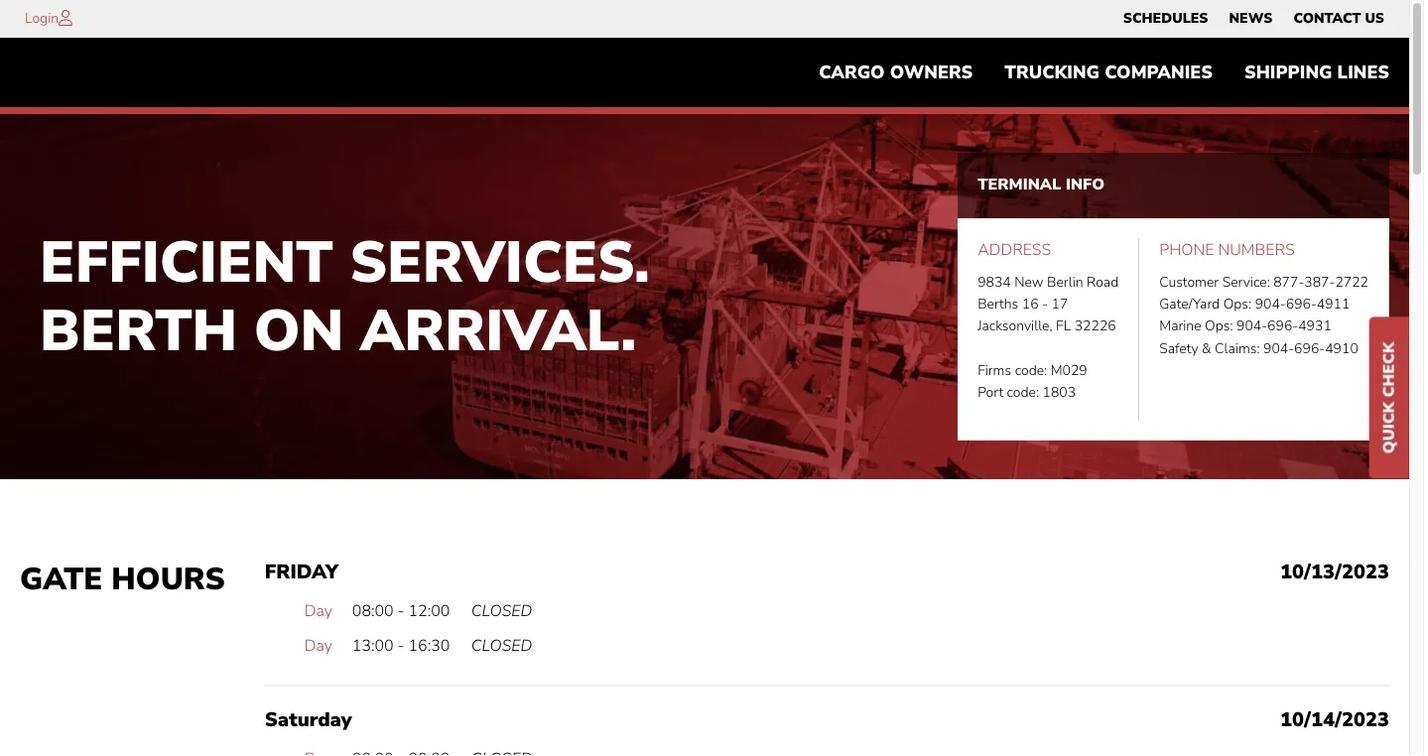 Task type: vqa. For each thing, say whether or not it's contained in the screenshot.
4911
yes



Task type: describe. For each thing, give the bounding box(es) containing it.
schedules
[[1123, 9, 1208, 28]]

berlin
[[1047, 272, 1083, 291]]

day for 13:00 - 16:30
[[304, 636, 332, 657]]

closed for 13:00 - 16:30
[[471, 636, 532, 657]]

contact
[[1293, 9, 1361, 28]]

firms
[[978, 361, 1011, 380]]

on
[[254, 292, 344, 370]]

trucking companies
[[1005, 61, 1213, 85]]

387-
[[1304, 272, 1335, 291]]

fl
[[1056, 317, 1071, 336]]

saturday
[[265, 707, 352, 733]]

08:00
[[352, 600, 394, 622]]

services.
[[350, 223, 650, 301]]

4910
[[1325, 339, 1358, 358]]

2722
[[1335, 272, 1368, 291]]

16
[[1022, 295, 1039, 314]]

gate/yard
[[1159, 295, 1220, 314]]

hours
[[111, 559, 225, 600]]

login link
[[25, 9, 59, 28]]

claims:
[[1215, 339, 1260, 358]]

schedules link
[[1123, 5, 1208, 33]]

- for 12:00
[[398, 600, 404, 622]]

0 vertical spatial code:
[[1015, 361, 1047, 380]]

quick
[[1378, 401, 1400, 453]]

shipping lines
[[1244, 61, 1389, 85]]

login
[[25, 9, 59, 28]]

gate hours
[[20, 559, 225, 600]]

2 vertical spatial 696-
[[1294, 339, 1325, 358]]

new
[[1014, 272, 1044, 291]]

shipping
[[1244, 61, 1332, 85]]

customer service: 877-387-2722 gate/yard ops: 904-696-4911 marine ops: 904-696-4931 safety & claims: 904-696-4910
[[1159, 272, 1368, 358]]

0 vertical spatial 904-
[[1255, 295, 1286, 314]]

9834
[[978, 272, 1011, 291]]

customer
[[1159, 272, 1219, 291]]

check
[[1378, 342, 1400, 397]]

phone
[[1159, 239, 1214, 261]]

quick check link
[[1369, 317, 1409, 478]]

quick check
[[1378, 342, 1400, 453]]

closed for 08:00 - 12:00
[[471, 600, 532, 622]]

menu bar containing cargo owners
[[803, 53, 1405, 93]]

menu bar containing schedules
[[1113, 5, 1395, 33]]

32226
[[1074, 317, 1116, 336]]

trucking
[[1005, 61, 1100, 85]]

berth
[[40, 292, 237, 370]]

2 vertical spatial 904-
[[1263, 339, 1294, 358]]

service:
[[1222, 272, 1270, 291]]

13:00
[[352, 636, 394, 657]]

companies
[[1105, 61, 1213, 85]]

trucking companies link
[[989, 53, 1228, 93]]

jacksonville,
[[978, 317, 1052, 336]]

terminal
[[978, 174, 1061, 196]]



Task type: locate. For each thing, give the bounding box(es) containing it.
1 closed from the top
[[471, 600, 532, 622]]

904- right claims:
[[1263, 339, 1294, 358]]

day
[[304, 600, 332, 622], [304, 636, 332, 657]]

address
[[978, 239, 1051, 261]]

us
[[1365, 9, 1384, 28]]

friday
[[265, 559, 338, 585]]

day for 08:00 - 12:00
[[304, 600, 332, 622]]

news link
[[1229, 5, 1273, 33]]

closed
[[471, 600, 532, 622], [471, 636, 532, 657]]

1 vertical spatial day
[[304, 636, 332, 657]]

ops:
[[1223, 295, 1251, 314], [1205, 317, 1233, 336]]

10/14/2023
[[1280, 707, 1389, 733]]

- left 12:00
[[398, 600, 404, 622]]

menu bar up the shipping
[[1113, 5, 1395, 33]]

0 vertical spatial -
[[1042, 295, 1048, 314]]

16:30
[[408, 636, 450, 657]]

berths
[[978, 295, 1018, 314]]

904- down 877-
[[1255, 295, 1286, 314]]

4911
[[1317, 295, 1350, 314]]

1 vertical spatial ops:
[[1205, 317, 1233, 336]]

terminal info
[[978, 174, 1105, 196]]

menu bar down "schedules" link
[[803, 53, 1405, 93]]

08:00 - 12:00
[[352, 600, 450, 622]]

menu bar
[[1113, 5, 1395, 33], [803, 53, 1405, 93]]

day down friday
[[304, 600, 332, 622]]

arrival.
[[360, 292, 636, 370]]

ops: up &
[[1205, 317, 1233, 336]]

port
[[978, 384, 1003, 402]]

- inside 9834 new berlin road berths 16 - 17 jacksonville, fl 32226
[[1042, 295, 1048, 314]]

road
[[1087, 272, 1119, 291]]

lines
[[1337, 61, 1389, 85]]

code:
[[1015, 361, 1047, 380], [1007, 384, 1039, 402]]

code: right 'port'
[[1007, 384, 1039, 402]]

&
[[1202, 339, 1211, 358]]

user image
[[59, 10, 73, 26]]

0 vertical spatial closed
[[471, 600, 532, 622]]

contact us link
[[1293, 5, 1384, 33]]

2 day from the top
[[304, 636, 332, 657]]

marine
[[1159, 317, 1201, 336]]

cargo owners link
[[803, 53, 989, 93]]

0 vertical spatial ops:
[[1223, 295, 1251, 314]]

696-
[[1286, 295, 1317, 314], [1267, 317, 1298, 336], [1294, 339, 1325, 358]]

9834 new berlin road berths 16 - 17 jacksonville, fl 32226
[[978, 272, 1119, 336]]

2 closed from the top
[[471, 636, 532, 657]]

904- up claims:
[[1237, 317, 1267, 336]]

gate
[[20, 559, 103, 600]]

contact us
[[1293, 9, 1384, 28]]

0 vertical spatial day
[[304, 600, 332, 622]]

1 vertical spatial 904-
[[1237, 317, 1267, 336]]

ops: down service:
[[1223, 295, 1251, 314]]

17
[[1051, 295, 1068, 314]]

cargo
[[819, 61, 885, 85]]

safety
[[1159, 339, 1198, 358]]

877-
[[1273, 272, 1304, 291]]

closed right 16:30
[[471, 636, 532, 657]]

cargo owners
[[819, 61, 973, 85]]

904-
[[1255, 295, 1286, 314], [1237, 317, 1267, 336], [1263, 339, 1294, 358]]

- for 16:30
[[398, 636, 404, 657]]

0 vertical spatial 696-
[[1286, 295, 1317, 314]]

2 vertical spatial -
[[398, 636, 404, 657]]

owners
[[890, 61, 973, 85]]

- right 13:00
[[398, 636, 404, 657]]

closed right 12:00
[[471, 600, 532, 622]]

efficient services. berth on arrival.
[[40, 223, 650, 370]]

-
[[1042, 295, 1048, 314], [398, 600, 404, 622], [398, 636, 404, 657]]

day left 13:00
[[304, 636, 332, 657]]

code: up 1803
[[1015, 361, 1047, 380]]

12:00
[[408, 600, 450, 622]]

0 vertical spatial menu bar
[[1113, 5, 1395, 33]]

numbers
[[1218, 239, 1295, 261]]

1 day from the top
[[304, 600, 332, 622]]

- left 17
[[1042, 295, 1048, 314]]

1 vertical spatial 696-
[[1267, 317, 1298, 336]]

info
[[1066, 174, 1105, 196]]

1 vertical spatial -
[[398, 600, 404, 622]]

1 vertical spatial code:
[[1007, 384, 1039, 402]]

1 vertical spatial closed
[[471, 636, 532, 657]]

1803
[[1043, 384, 1076, 402]]

1 vertical spatial menu bar
[[803, 53, 1405, 93]]

10/13/2023
[[1280, 559, 1389, 585]]

firms code:  m029 port code:  1803
[[978, 361, 1087, 402]]

shipping lines link
[[1228, 53, 1405, 93]]

efficient
[[40, 223, 333, 301]]

phone numbers
[[1159, 239, 1295, 261]]

4931
[[1298, 317, 1332, 336]]

m029
[[1051, 361, 1087, 380]]

13:00 - 16:30
[[352, 636, 450, 657]]

news
[[1229, 9, 1273, 28]]



